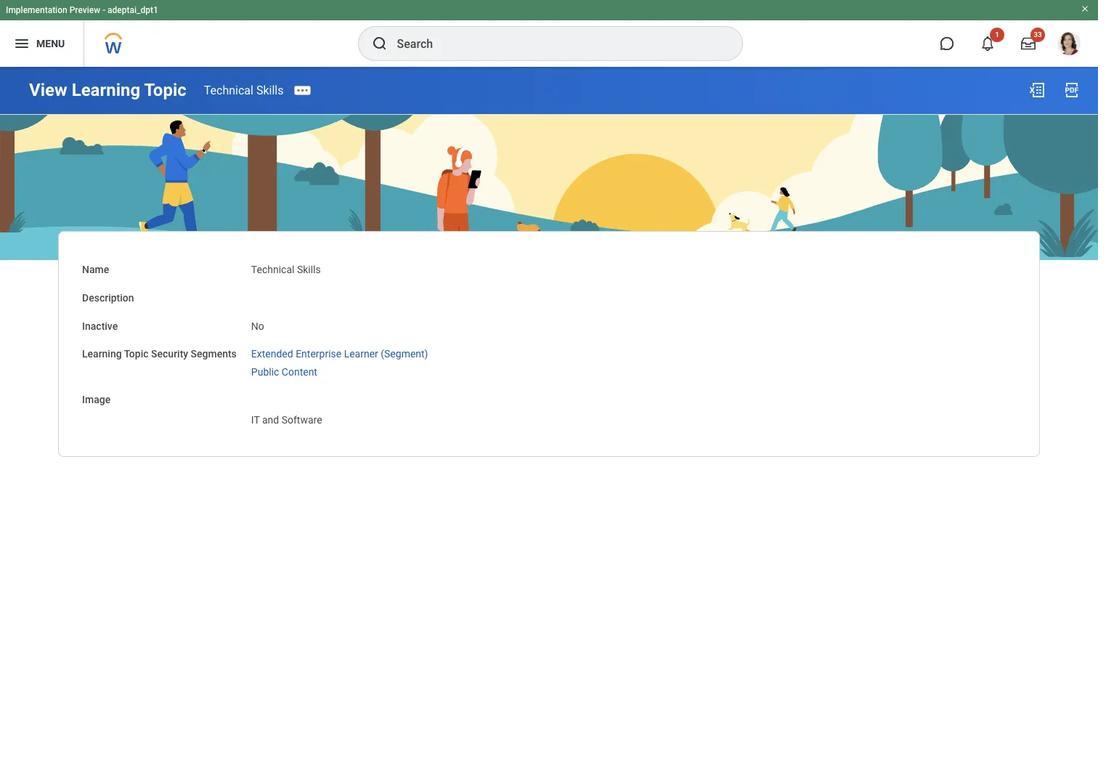 Task type: vqa. For each thing, say whether or not it's contained in the screenshot.
Skills to the left
yes



Task type: locate. For each thing, give the bounding box(es) containing it.
1 vertical spatial skills
[[297, 264, 321, 275]]

33
[[1034, 31, 1042, 39]]

view printable version (pdf) image
[[1064, 81, 1081, 99]]

menu
[[36, 38, 65, 49]]

topic
[[144, 80, 187, 100], [124, 348, 149, 360]]

Search Workday  search field
[[397, 28, 712, 60]]

technical for name element
[[251, 264, 295, 275]]

inactive
[[82, 320, 118, 332]]

extended
[[251, 348, 293, 360]]

0 horizontal spatial skills
[[256, 83, 284, 97]]

view learning topic main content
[[0, 67, 1098, 475]]

learning right view
[[72, 80, 140, 100]]

description
[[82, 292, 134, 303]]

1 horizontal spatial skills
[[297, 264, 321, 275]]

learning topic security segments
[[82, 348, 237, 360]]

(segment)
[[381, 348, 428, 360]]

name element
[[251, 255, 321, 277]]

items selected list
[[251, 345, 451, 379]]

software
[[282, 414, 322, 425]]

adeptai_dpt1
[[108, 5, 158, 15]]

technical skills
[[204, 83, 284, 97], [251, 264, 321, 275]]

notifications large image
[[981, 36, 995, 51]]

public
[[251, 366, 279, 378]]

it and software element
[[251, 411, 322, 425]]

0 vertical spatial technical
[[204, 83, 253, 97]]

search image
[[371, 35, 388, 52]]

skills inside name element
[[297, 264, 321, 275]]

learning
[[72, 80, 140, 100], [82, 348, 122, 360]]

view learning topic
[[29, 80, 187, 100]]

learning down inactive
[[82, 348, 122, 360]]

technical
[[204, 83, 253, 97], [251, 264, 295, 275]]

profile logan mcneil image
[[1058, 32, 1081, 58]]

1 vertical spatial topic
[[124, 348, 149, 360]]

0 vertical spatial skills
[[256, 83, 284, 97]]

implementation preview -   adeptai_dpt1
[[6, 5, 158, 15]]

skills
[[256, 83, 284, 97], [297, 264, 321, 275]]

and
[[262, 414, 279, 425]]

view
[[29, 80, 67, 100]]

technical skills link
[[204, 83, 284, 97]]

technical inside name element
[[251, 264, 295, 275]]

1 vertical spatial technical skills
[[251, 264, 321, 275]]

name
[[82, 264, 109, 275]]

export to excel image
[[1029, 81, 1046, 99]]

1 vertical spatial technical
[[251, 264, 295, 275]]

notifications element
[[1065, 29, 1077, 41]]

extended enterprise learner (segment)
[[251, 348, 428, 360]]

inactive element
[[251, 311, 264, 333]]

0 vertical spatial technical skills
[[204, 83, 284, 97]]



Task type: describe. For each thing, give the bounding box(es) containing it.
technical for technical skills link
[[204, 83, 253, 97]]

close environment banner image
[[1081, 4, 1090, 13]]

skills for technical skills link
[[256, 83, 284, 97]]

technical skills for name element
[[251, 264, 321, 275]]

33 button
[[1013, 28, 1045, 60]]

enterprise
[[296, 348, 342, 360]]

public content
[[251, 366, 317, 378]]

public content link
[[251, 363, 317, 378]]

0 vertical spatial topic
[[144, 80, 187, 100]]

learner
[[344, 348, 378, 360]]

no
[[251, 320, 264, 332]]

0 vertical spatial learning
[[72, 80, 140, 100]]

-
[[103, 5, 105, 15]]

menu button
[[0, 20, 84, 67]]

it
[[251, 414, 260, 425]]

1
[[995, 31, 999, 39]]

inbox large image
[[1021, 36, 1036, 51]]

image
[[82, 394, 111, 405]]

1 button
[[972, 28, 1005, 60]]

technical skills for technical skills link
[[204, 83, 284, 97]]

menu banner
[[0, 0, 1098, 67]]

content
[[282, 366, 317, 378]]

security
[[151, 348, 188, 360]]

segments
[[191, 348, 237, 360]]

preview
[[69, 5, 100, 15]]

implementation
[[6, 5, 67, 15]]

justify image
[[13, 35, 31, 52]]

1 vertical spatial learning
[[82, 348, 122, 360]]

skills for name element
[[297, 264, 321, 275]]

it and software
[[251, 414, 322, 425]]

extended enterprise learner (segment) link
[[251, 345, 428, 360]]



